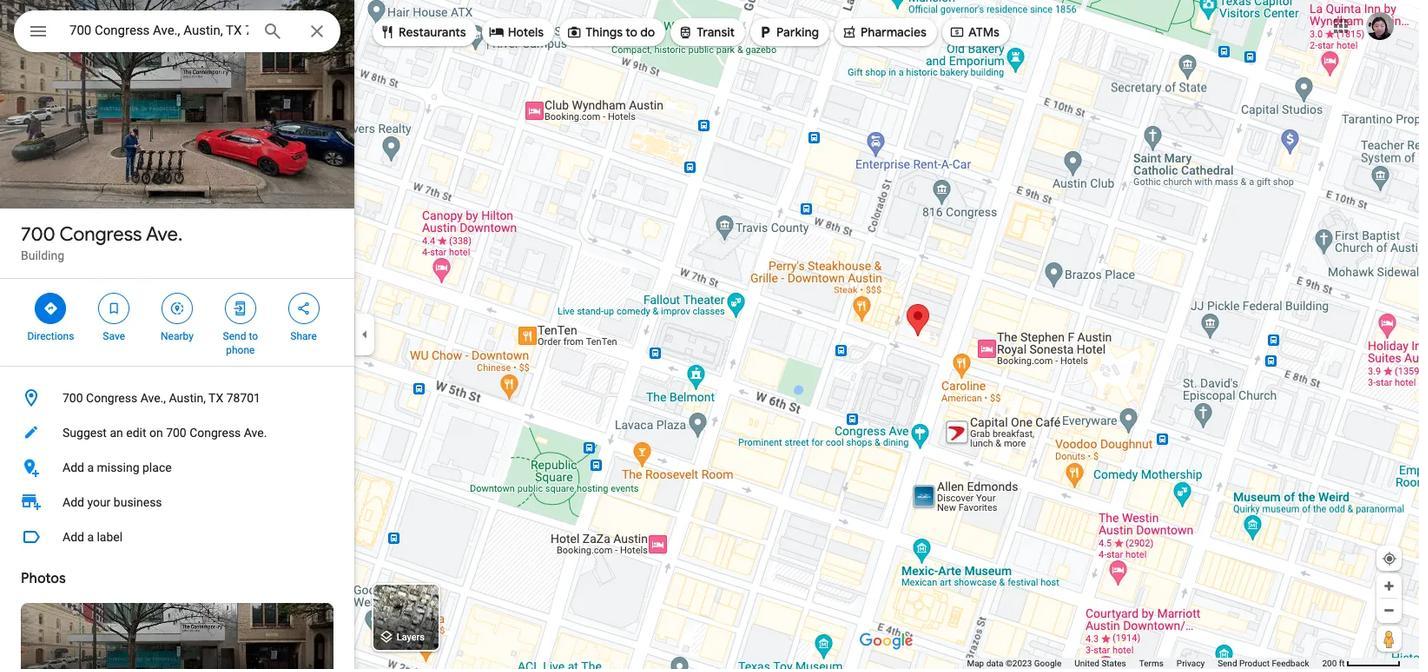 Task type: vqa. For each thing, say whether or not it's contained in the screenshot.
the ft
yes



Task type: describe. For each thing, give the bounding box(es) containing it.
send for send product feedback
[[1219, 659, 1238, 668]]

add a missing place
[[63, 461, 172, 474]]

2 vertical spatial 700
[[166, 426, 187, 440]]

privacy
[[1177, 659, 1205, 668]]

700 congress ave., austin, tx 78701 button
[[0, 381, 355, 415]]

united states button
[[1075, 658, 1127, 669]]

suggest an edit on 700 congress ave. button
[[0, 415, 355, 450]]

hotels
[[508, 24, 544, 40]]

200 ft
[[1323, 659, 1346, 668]]

collapse side panel image
[[355, 325, 375, 344]]


[[678, 22, 694, 41]]

700 congress ave., austin, tx 78701
[[63, 391, 261, 405]]

2 vertical spatial congress
[[190, 426, 241, 440]]

 parking
[[758, 22, 819, 41]]

actions for 700 congress ave. region
[[0, 279, 355, 366]]

 search field
[[14, 10, 341, 56]]

show your location image
[[1383, 551, 1398, 567]]

google
[[1035, 659, 1062, 668]]

send product feedback button
[[1219, 658, 1310, 669]]

send to phone
[[223, 330, 258, 356]]


[[233, 299, 248, 318]]

78701
[[227, 391, 261, 405]]

add a label button
[[0, 520, 355, 554]]

congress for ave.
[[59, 222, 142, 247]]

add for add a missing place
[[63, 461, 84, 474]]

privacy button
[[1177, 658, 1205, 669]]

show street view coverage image
[[1377, 626, 1403, 652]]

©2023
[[1006, 659, 1033, 668]]

700 for ave.
[[21, 222, 55, 247]]

 transit
[[678, 22, 735, 41]]

ave.,
[[140, 391, 166, 405]]

united states
[[1075, 659, 1127, 668]]


[[950, 22, 965, 41]]

nearby
[[161, 330, 194, 342]]

google maps element
[[0, 0, 1420, 669]]

missing
[[97, 461, 140, 474]]


[[758, 22, 774, 41]]

zoom in image
[[1383, 580, 1397, 593]]

send product feedback
[[1219, 659, 1310, 668]]

edit
[[126, 426, 146, 440]]

share
[[291, 330, 317, 342]]


[[106, 299, 122, 318]]

place
[[143, 461, 172, 474]]


[[43, 299, 59, 318]]

states
[[1102, 659, 1127, 668]]

to inside send to phone
[[249, 330, 258, 342]]

 button
[[14, 10, 63, 56]]

add for add a label
[[63, 530, 84, 544]]

footer inside google maps element
[[968, 658, 1323, 669]]

to inside  things to do
[[626, 24, 638, 40]]

things
[[586, 24, 623, 40]]

congress for ave.,
[[86, 391, 137, 405]]

700 congress ave. building
[[21, 222, 183, 262]]

200
[[1323, 659, 1338, 668]]


[[489, 22, 505, 41]]

layers
[[397, 632, 425, 643]]

austin,
[[169, 391, 206, 405]]

parking
[[777, 24, 819, 40]]

add for add your business
[[63, 495, 84, 509]]

700 Congress Ave., Austin, TX 78701 field
[[14, 10, 341, 52]]



Task type: locate. For each thing, give the bounding box(es) containing it.
ave.
[[146, 222, 183, 247], [244, 426, 267, 440]]


[[169, 299, 185, 318]]

suggest
[[63, 426, 107, 440]]

 hotels
[[489, 22, 544, 41]]

atms
[[969, 24, 1000, 40]]

None field
[[70, 20, 249, 41]]

footer
[[968, 658, 1323, 669]]

0 vertical spatial send
[[223, 330, 246, 342]]

200 ft button
[[1323, 659, 1402, 668]]

0 horizontal spatial send
[[223, 330, 246, 342]]

1 vertical spatial send
[[1219, 659, 1238, 668]]

map data ©2023 google
[[968, 659, 1062, 668]]

suggest an edit on 700 congress ave.
[[63, 426, 267, 440]]

0 horizontal spatial 700
[[21, 222, 55, 247]]

1 vertical spatial congress
[[86, 391, 137, 405]]

1 a from the top
[[87, 461, 94, 474]]

a left label
[[87, 530, 94, 544]]

700 up building
[[21, 222, 55, 247]]

business
[[114, 495, 162, 509]]

restaurants
[[399, 24, 466, 40]]

2 a from the top
[[87, 530, 94, 544]]

a for missing
[[87, 461, 94, 474]]

to left do
[[626, 24, 638, 40]]

1 vertical spatial add
[[63, 495, 84, 509]]

1 vertical spatial ave.
[[244, 426, 267, 440]]

2 add from the top
[[63, 495, 84, 509]]

1 horizontal spatial to
[[626, 24, 638, 40]]

 restaurants
[[380, 22, 466, 41]]

send up phone in the left of the page
[[223, 330, 246, 342]]

a left missing
[[87, 461, 94, 474]]

ft
[[1340, 659, 1346, 668]]

0 vertical spatial to
[[626, 24, 638, 40]]


[[842, 22, 858, 41]]

1 horizontal spatial send
[[1219, 659, 1238, 668]]

ave. down 78701 on the bottom of the page
[[244, 426, 267, 440]]

add your business
[[63, 495, 162, 509]]

1 vertical spatial 700
[[63, 391, 83, 405]]

congress up an at the bottom of page
[[86, 391, 137, 405]]

save
[[103, 330, 125, 342]]

data
[[987, 659, 1004, 668]]


[[296, 299, 312, 318]]

add left label
[[63, 530, 84, 544]]

congress inside 700 congress ave. building
[[59, 222, 142, 247]]

1 horizontal spatial ave.
[[244, 426, 267, 440]]

700 for ave.,
[[63, 391, 83, 405]]

1 horizontal spatial 700
[[63, 391, 83, 405]]

0 horizontal spatial to
[[249, 330, 258, 342]]

congress up building
[[59, 222, 142, 247]]

0 vertical spatial 700
[[21, 222, 55, 247]]

ave. inside 700 congress ave. building
[[146, 222, 183, 247]]

congress
[[59, 222, 142, 247], [86, 391, 137, 405], [190, 426, 241, 440]]

google account: michele murakami  
(michele.murakami@adept.ai) image
[[1367, 12, 1395, 40]]

2 horizontal spatial 700
[[166, 426, 187, 440]]

0 vertical spatial ave.
[[146, 222, 183, 247]]

1 vertical spatial to
[[249, 330, 258, 342]]

send left product
[[1219, 659, 1238, 668]]

a for label
[[87, 530, 94, 544]]

1 vertical spatial a
[[87, 530, 94, 544]]

 atms
[[950, 22, 1000, 41]]

label
[[97, 530, 123, 544]]

send for send to phone
[[223, 330, 246, 342]]

0 horizontal spatial ave.
[[146, 222, 183, 247]]

your
[[87, 495, 111, 509]]

700 congress ave. main content
[[0, 0, 355, 669]]

building
[[21, 249, 64, 262]]

add a label
[[63, 530, 123, 544]]

send
[[223, 330, 246, 342], [1219, 659, 1238, 668]]

add
[[63, 461, 84, 474], [63, 495, 84, 509], [63, 530, 84, 544]]

add inside button
[[63, 530, 84, 544]]

send inside send to phone
[[223, 330, 246, 342]]

a inside button
[[87, 530, 94, 544]]

zoom out image
[[1383, 604, 1397, 617]]


[[567, 22, 582, 41]]

a
[[87, 461, 94, 474], [87, 530, 94, 544]]

ave. inside suggest an edit on 700 congress ave. button
[[244, 426, 267, 440]]

a inside button
[[87, 461, 94, 474]]

2 vertical spatial add
[[63, 530, 84, 544]]

directions
[[27, 330, 74, 342]]

an
[[110, 426, 123, 440]]

photos
[[21, 570, 66, 587]]

 pharmacies
[[842, 22, 927, 41]]

send inside "button"
[[1219, 659, 1238, 668]]

transit
[[697, 24, 735, 40]]

to
[[626, 24, 638, 40], [249, 330, 258, 342]]

united
[[1075, 659, 1100, 668]]

0 vertical spatial a
[[87, 461, 94, 474]]

add a missing place button
[[0, 450, 355, 485]]

phone
[[226, 344, 255, 356]]

 things to do
[[567, 22, 655, 41]]

footer containing map data ©2023 google
[[968, 658, 1323, 669]]

terms button
[[1140, 658, 1164, 669]]

to up phone in the left of the page
[[249, 330, 258, 342]]

add your business link
[[0, 485, 355, 520]]

pharmacies
[[861, 24, 927, 40]]

ave. up 
[[146, 222, 183, 247]]

add down suggest
[[63, 461, 84, 474]]


[[28, 19, 49, 43]]

700
[[21, 222, 55, 247], [63, 391, 83, 405], [166, 426, 187, 440]]

congress down tx
[[190, 426, 241, 440]]

add left your
[[63, 495, 84, 509]]

none field inside "700 congress ave., austin, tx 78701" field
[[70, 20, 249, 41]]

700 inside 700 congress ave. building
[[21, 222, 55, 247]]

700 up suggest
[[63, 391, 83, 405]]

do
[[641, 24, 655, 40]]

tx
[[209, 391, 224, 405]]

add inside button
[[63, 461, 84, 474]]

1 add from the top
[[63, 461, 84, 474]]

feedback
[[1273, 659, 1310, 668]]

product
[[1240, 659, 1270, 668]]


[[380, 22, 395, 41]]

3 add from the top
[[63, 530, 84, 544]]

700 right on
[[166, 426, 187, 440]]

0 vertical spatial add
[[63, 461, 84, 474]]

terms
[[1140, 659, 1164, 668]]

map
[[968, 659, 985, 668]]

0 vertical spatial congress
[[59, 222, 142, 247]]

on
[[149, 426, 163, 440]]



